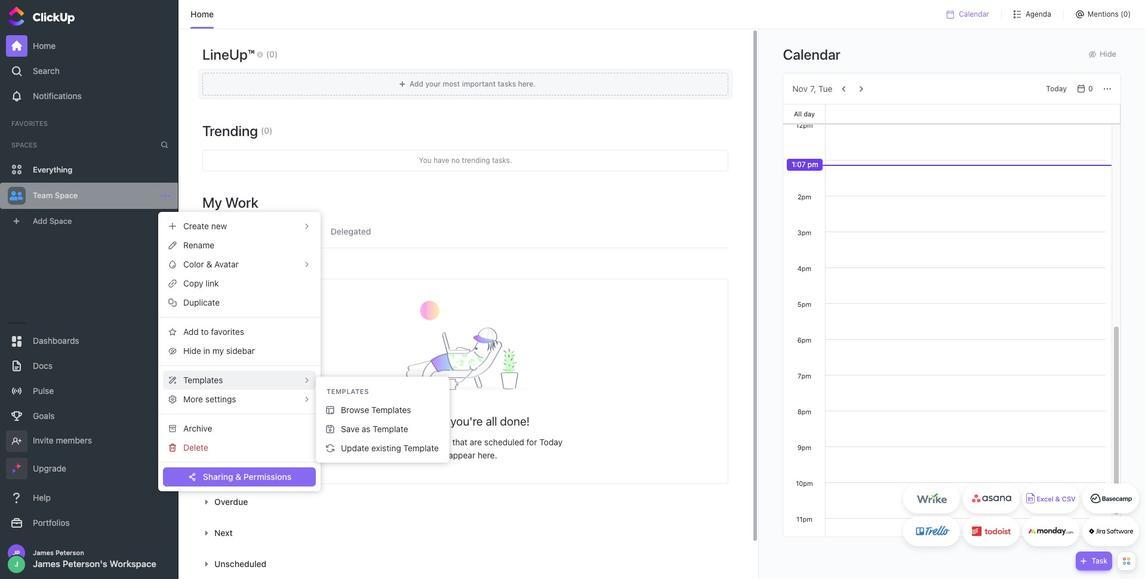 Task type: describe. For each thing, give the bounding box(es) containing it.
add to favorites link
[[163, 322, 316, 342]]

all
[[486, 414, 497, 428]]

templates link
[[163, 371, 316, 390]]

team space
[[33, 191, 78, 200]]

team
[[33, 191, 53, 200]]

tasks.
[[492, 156, 512, 165]]

copy link
[[183, 278, 219, 288]]

everything
[[33, 165, 72, 174]]

5pm
[[798, 300, 812, 308]]

my work
[[202, 194, 258, 211]]

4pm
[[798, 265, 812, 272]]

7pm
[[798, 372, 811, 380]]

delete link
[[163, 438, 316, 457]]

templates inside dropdown button
[[183, 375, 223, 385]]

you're
[[451, 414, 483, 428]]

work
[[225, 194, 258, 211]]

hide in my sidebar link
[[163, 342, 316, 361]]

delete
[[183, 442, 208, 453]]

save
[[341, 424, 360, 434]]

rename link
[[163, 236, 316, 255]]

day
[[804, 110, 815, 117]]

existing
[[371, 443, 401, 453]]

archive
[[183, 423, 212, 434]]

9pm
[[798, 444, 812, 451]]

my
[[202, 194, 222, 211]]

no
[[451, 156, 460, 165]]

sharing & permissions link
[[163, 468, 316, 487]]

all
[[794, 110, 802, 117]]

excel
[[1037, 495, 1054, 503]]

that
[[452, 437, 468, 447]]

(0) inside trending (0)
[[261, 125, 272, 136]]

agenda
[[1026, 10, 1051, 19]]

8pm
[[798, 408, 812, 416]]

rename
[[183, 240, 214, 250]]

you have no trending tasks.
[[419, 156, 512, 165]]

template for save as template
[[373, 424, 408, 434]]

copy link link
[[163, 274, 316, 293]]

members
[[56, 435, 92, 445]]

templates button
[[163, 371, 316, 390]]

permissions
[[244, 472, 292, 482]]

done!
[[500, 414, 530, 428]]

invite members
[[33, 435, 92, 445]]

10pm
[[796, 479, 813, 487]]

reminders
[[409, 437, 450, 447]]

0 horizontal spatial calendar
[[783, 46, 841, 62]]

sharing
[[203, 472, 233, 482]]

upgrade
[[33, 463, 66, 474]]

excel & csv link
[[1023, 484, 1080, 514]]

template for update existing template
[[403, 443, 439, 453]]

add space
[[33, 216, 72, 225]]

add for add space
[[33, 216, 47, 225]]

favorites button
[[11, 119, 48, 127]]

1 vertical spatial templates
[[327, 387, 369, 395]]

here.
[[478, 450, 497, 460]]

have
[[434, 156, 449, 165]]

woohoo,
[[401, 414, 448, 428]]

sharing & permissions
[[203, 472, 292, 482]]

link
[[206, 278, 219, 288]]

all day
[[794, 110, 815, 117]]

1 vertical spatial today
[[214, 260, 238, 270]]

trending
[[202, 122, 258, 139]]

favorites
[[11, 119, 48, 127]]

my
[[212, 346, 224, 356]]

user friends image
[[10, 190, 23, 201]]

update existing template
[[341, 443, 439, 453]]

woohoo, you're all done! tab panel
[[196, 253, 735, 578]]



Task type: vqa. For each thing, say whether or not it's contained in the screenshot.
the and
yes



Task type: locate. For each thing, give the bounding box(es) containing it.
home
[[190, 9, 214, 19]]

archive link
[[163, 419, 316, 438]]

browse templates link
[[321, 401, 445, 420]]

update
[[341, 443, 369, 453]]

11pm
[[797, 515, 813, 523]]

template up "and"
[[373, 424, 408, 434]]

spaces link
[[0, 141, 37, 149]]

for
[[527, 437, 537, 447]]

0 vertical spatial &
[[235, 472, 241, 482]]

2pm
[[798, 193, 811, 201]]

0 horizontal spatial &
[[235, 472, 241, 482]]

woohoo, you're all done!
[[401, 414, 530, 428]]

space down team space
[[49, 216, 72, 225]]

templates up save as template link
[[372, 405, 411, 415]]

everything link
[[0, 156, 179, 183]]

0 vertical spatial hide
[[1100, 49, 1117, 59]]

will
[[434, 450, 446, 460]]

templates down in
[[183, 375, 223, 385]]

task
[[1092, 557, 1108, 565]]

template inside update existing template link
[[403, 443, 439, 453]]

2 horizontal spatial today
[[1046, 84, 1067, 93]]

csv
[[1062, 495, 1076, 503]]

0 horizontal spatial hide
[[183, 346, 201, 356]]

you
[[419, 156, 432, 165]]

templates up browse
[[327, 387, 369, 395]]

1 vertical spatial template
[[403, 443, 439, 453]]

add
[[33, 216, 47, 225], [183, 327, 199, 337]]

hide in my sidebar
[[183, 346, 255, 356]]

tasks
[[369, 437, 390, 447]]

add left "to"
[[183, 327, 199, 337]]

tasks and reminders that are scheduled for today will appear here.
[[369, 437, 563, 460]]

1 vertical spatial calendar
[[783, 46, 841, 62]]

12pm
[[796, 121, 813, 129]]

add to favorites
[[183, 327, 244, 337]]

1 vertical spatial add
[[183, 327, 199, 337]]

update existing template link
[[321, 439, 445, 458]]

save as template
[[341, 424, 408, 434]]

1 vertical spatial (0)
[[261, 125, 272, 136]]

1 horizontal spatial add
[[183, 327, 199, 337]]

space for add space
[[49, 216, 72, 225]]

and
[[393, 437, 407, 447]]

hide inside the hide in my sidebar link
[[183, 346, 201, 356]]

copy
[[183, 278, 203, 288]]

1 vertical spatial &
[[1056, 495, 1060, 503]]

duplicate link
[[163, 293, 316, 312]]

&
[[235, 472, 241, 482], [1056, 495, 1060, 503]]

& left the csv
[[1056, 495, 1060, 503]]

template inside save as template link
[[373, 424, 408, 434]]

0 vertical spatial space
[[55, 191, 78, 200]]

as
[[362, 424, 371, 434]]

hide for hide
[[1100, 49, 1117, 59]]

1 horizontal spatial today
[[539, 437, 563, 447]]

0 horizontal spatial add
[[33, 216, 47, 225]]

browse templates
[[341, 405, 411, 415]]

(0) right trending
[[261, 125, 272, 136]]

appear
[[449, 450, 475, 460]]

team space link
[[33, 183, 158, 209]]

in
[[203, 346, 210, 356]]

scheduled
[[484, 437, 524, 447]]

2 horizontal spatial templates
[[372, 405, 411, 415]]

trending (0)
[[202, 122, 272, 139]]

template
[[373, 424, 408, 434], [403, 443, 439, 453]]

to
[[201, 327, 209, 337]]

1pm
[[798, 157, 811, 165]]

spaces
[[11, 141, 37, 149]]

0 vertical spatial calendar
[[959, 10, 989, 19]]

today inside tasks and reminders that are scheduled for today will appear here.
[[539, 437, 563, 447]]

sidebar
[[226, 346, 255, 356]]

lineup
[[202, 46, 248, 63]]

space for team space
[[55, 191, 78, 200]]

0 horizontal spatial today
[[214, 260, 238, 270]]

& right sharing
[[235, 472, 241, 482]]

add for add to favorites
[[183, 327, 199, 337]]

1 horizontal spatial templates
[[327, 387, 369, 395]]

0 vertical spatial (0)
[[266, 49, 278, 59]]

hide
[[1100, 49, 1117, 59], [183, 346, 201, 356]]

add down team
[[33, 216, 47, 225]]

0 vertical spatial templates
[[183, 375, 223, 385]]

are
[[470, 437, 482, 447]]

today
[[1046, 84, 1067, 93], [214, 260, 238, 270], [539, 437, 563, 447]]

browse
[[341, 405, 369, 415]]

today inside button
[[1046, 84, 1067, 93]]

1 horizontal spatial calendar
[[959, 10, 989, 19]]

space right team
[[55, 191, 78, 200]]

1 vertical spatial space
[[49, 216, 72, 225]]

trending
[[462, 156, 490, 165]]

save as template link
[[321, 420, 445, 439]]

today button
[[202, 260, 241, 270]]

0 vertical spatial template
[[373, 424, 408, 434]]

templates
[[183, 375, 223, 385], [327, 387, 369, 395], [372, 405, 411, 415]]

duplicate
[[183, 297, 220, 308]]

3pm
[[798, 229, 812, 236]]

1 horizontal spatial hide
[[1100, 49, 1117, 59]]

excel & csv
[[1037, 495, 1076, 503]]

template down woohoo,
[[403, 443, 439, 453]]

0 horizontal spatial templates
[[183, 375, 223, 385]]

0 vertical spatial add
[[33, 216, 47, 225]]

1 horizontal spatial &
[[1056, 495, 1060, 503]]

(0) right lineup
[[266, 49, 278, 59]]

today button
[[1042, 82, 1072, 96]]

0 vertical spatial today
[[1046, 84, 1067, 93]]

2 vertical spatial today
[[539, 437, 563, 447]]

& for permissions
[[235, 472, 241, 482]]

2 vertical spatial templates
[[372, 405, 411, 415]]

6pm
[[798, 336, 812, 344]]

1 vertical spatial hide
[[183, 346, 201, 356]]

favorites
[[211, 327, 244, 337]]

invite
[[33, 435, 54, 445]]

space
[[55, 191, 78, 200], [49, 216, 72, 225]]

hide for hide in my sidebar
[[183, 346, 201, 356]]

& for csv
[[1056, 495, 1060, 503]]



